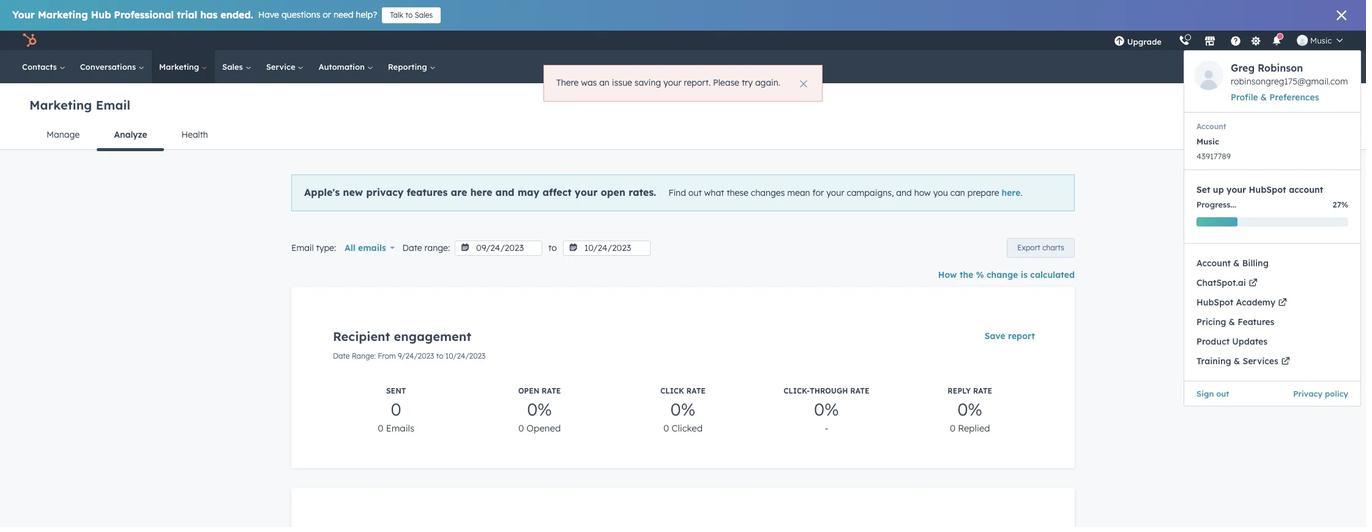 Task type: vqa. For each thing, say whether or not it's contained in the screenshot.
the "Your"
yes



Task type: locate. For each thing, give the bounding box(es) containing it.
0% down through at the right bottom
[[814, 399, 839, 420]]

email
[[96, 97, 130, 112], [291, 242, 314, 253]]

date left range:
[[403, 242, 422, 253]]

there was an issue saving your report. please try again. alert
[[544, 65, 823, 102]]

sign
[[1197, 389, 1214, 399]]

rate inside reply rate 0% 0 replied
[[973, 386, 992, 395]]

0 vertical spatial date
[[403, 242, 422, 253]]

issue
[[612, 77, 632, 88]]

email type:
[[291, 242, 336, 253]]

1 vertical spatial sales
[[222, 62, 245, 72]]

2 horizontal spatial to
[[549, 242, 557, 253]]

0 horizontal spatial date
[[333, 351, 350, 361]]

opened
[[527, 422, 561, 434]]

your right up
[[1227, 184, 1246, 195]]

find
[[669, 187, 686, 198]]

0% up clicked
[[671, 399, 696, 420]]

sales inside talk to sales button
[[415, 10, 433, 20]]

type:
[[316, 242, 336, 253]]

marketing up manage button on the top of page
[[29, 97, 92, 112]]

these
[[727, 187, 749, 198]]

to down "engagement"
[[436, 351, 443, 361]]

hubspot left account
[[1249, 184, 1286, 195]]

-
[[825, 422, 828, 434]]

1 vertical spatial link opens in a new window image
[[1282, 357, 1290, 365]]

again.
[[755, 77, 780, 88]]

help image
[[1230, 36, 1241, 47]]

close image
[[1337, 10, 1347, 20]]

music button
[[1290, 31, 1350, 50]]

the
[[960, 269, 974, 280]]

0 horizontal spatial out
[[689, 187, 702, 198]]

privacy
[[366, 186, 404, 198]]

all
[[345, 242, 356, 253]]

& down product updates
[[1234, 356, 1240, 367]]

0 horizontal spatial sales
[[222, 62, 245, 72]]

hubspot
[[1249, 184, 1286, 195], [1197, 297, 1234, 308]]

2 vertical spatial marketing
[[29, 97, 92, 112]]

emails inside sent 0 0 emails
[[386, 422, 414, 434]]

privacy policy link
[[1293, 386, 1349, 401]]

1 horizontal spatial and
[[896, 187, 912, 198]]

save report
[[985, 331, 1035, 342]]

3 0% from the left
[[814, 399, 839, 420]]

report.
[[684, 77, 711, 88]]

marketing left "hub"
[[38, 9, 88, 21]]

& right profile
[[1261, 92, 1267, 103]]

policy
[[1325, 389, 1349, 399]]

0
[[391, 399, 401, 420], [378, 422, 384, 434], [518, 422, 524, 434], [664, 422, 669, 434], [950, 422, 956, 434]]

0 inside click rate 0% 0 clicked
[[664, 422, 669, 434]]

click-through rate 0% -
[[784, 386, 870, 434]]

mm/dd/yyyy text field down 'apple's new privacy features are here and may affect your open rates.'
[[455, 241, 542, 256]]

3 rate from the left
[[850, 386, 870, 395]]

rate for 0 opened
[[542, 386, 561, 395]]

& up product updates
[[1229, 316, 1235, 327]]

0 horizontal spatial hubspot
[[1197, 297, 1234, 308]]

service link
[[259, 50, 311, 83]]

conversations link
[[73, 50, 152, 83]]

& for features
[[1229, 316, 1235, 327]]

and left how
[[896, 187, 912, 198]]

new
[[343, 186, 363, 198]]

here right prepare
[[1002, 187, 1021, 198]]

0% inside reply rate 0% 0 replied
[[958, 399, 983, 420]]

mean
[[787, 187, 810, 198]]

menu item
[[1170, 31, 1173, 50]]

report
[[1008, 331, 1035, 342]]

all emails button
[[341, 236, 395, 260]]

1 horizontal spatial here
[[1002, 187, 1021, 198]]

how the % change is calculated button
[[938, 268, 1075, 282]]

0 horizontal spatial here
[[470, 186, 492, 198]]

sales left "service"
[[222, 62, 245, 72]]

out right sign
[[1216, 389, 1229, 399]]

notifications button
[[1266, 31, 1287, 50]]

0 for 0 clicked
[[664, 422, 669, 434]]

0 inside reply rate 0% 0 replied
[[950, 422, 956, 434]]

date for date range:
[[403, 242, 422, 253]]

date
[[403, 242, 422, 253], [333, 351, 350, 361]]

0% up replied
[[958, 399, 983, 420]]

%
[[976, 269, 984, 280]]

marketing inside "banner"
[[29, 97, 92, 112]]

calculated
[[1030, 269, 1075, 280]]

your marketing hub professional trial has ended. have questions or need help?
[[12, 9, 377, 21]]

date left range
[[333, 351, 350, 361]]

there
[[556, 77, 579, 88]]

marketing email banner
[[29, 92, 1337, 120]]

here right 'are'
[[470, 186, 492, 198]]

greg robinson robinsongreg175@gmail.com profile & preferences
[[1231, 62, 1348, 103]]

0% inside open rate 0% 0 opened
[[527, 399, 552, 420]]

menu item inside greg robinson menu
[[1170, 31, 1173, 50]]

1 vertical spatial to
[[549, 242, 557, 253]]

is
[[1021, 269, 1028, 280]]

rate right click
[[687, 386, 706, 395]]

are
[[451, 186, 467, 198]]

0 horizontal spatial email
[[96, 97, 130, 112]]

marketing down trial
[[159, 62, 201, 72]]

an
[[599, 77, 610, 88]]

prepare
[[968, 187, 999, 198]]

1 vertical spatial out
[[1216, 389, 1229, 399]]

2 mm/dd/yyyy text field from the left
[[563, 241, 651, 256]]

account & billing link
[[1185, 253, 1361, 273]]

email up analyze at the left
[[96, 97, 130, 112]]

0 vertical spatial sales
[[415, 10, 433, 20]]

rate inside click rate 0% 0 clicked
[[687, 386, 706, 395]]

link opens in a new window image
[[1279, 298, 1287, 306], [1282, 357, 1290, 365]]

your right saving
[[664, 77, 682, 88]]

create email
[[1282, 100, 1327, 110]]

to down affect
[[549, 242, 557, 253]]

and left may
[[495, 186, 515, 198]]

&
[[1261, 92, 1267, 103], [1234, 258, 1240, 269], [1229, 316, 1235, 327], [1234, 356, 1240, 367]]

0% inside click rate 0% 0 clicked
[[671, 399, 696, 420]]

1 horizontal spatial date
[[403, 242, 422, 253]]

out for find
[[689, 187, 702, 198]]

1 vertical spatial hubspot
[[1197, 297, 1234, 308]]

mm/dd/yyyy text field down open
[[563, 241, 651, 256]]

0 for 0 replied
[[950, 422, 956, 434]]

change
[[987, 269, 1018, 280]]

sales right talk
[[415, 10, 433, 20]]

your
[[664, 77, 682, 88], [1227, 184, 1246, 195], [575, 186, 598, 198], [827, 187, 845, 198]]

1 vertical spatial marketing
[[159, 62, 201, 72]]

1 horizontal spatial to
[[436, 351, 443, 361]]

0 vertical spatial to
[[406, 10, 413, 20]]

sign out
[[1197, 389, 1229, 399]]

.
[[1021, 187, 1023, 198]]

to
[[406, 10, 413, 20], [549, 242, 557, 253], [436, 351, 443, 361]]

privacy policy
[[1293, 389, 1349, 399]]

1 horizontal spatial out
[[1216, 389, 1229, 399]]

chatspot.ai
[[1197, 277, 1246, 288]]

2 0% from the left
[[671, 399, 696, 420]]

1 rate from the left
[[542, 386, 561, 395]]

0 vertical spatial out
[[689, 187, 702, 198]]

email left type: at the left of page
[[291, 242, 314, 253]]

2 rate from the left
[[687, 386, 706, 395]]

hubspot image
[[22, 33, 37, 48]]

0 horizontal spatial to
[[406, 10, 413, 20]]

out inside music menu
[[1216, 389, 1229, 399]]

export charts button
[[1007, 238, 1075, 258]]

1 vertical spatial date
[[333, 351, 350, 361]]

hubspot up pricing
[[1197, 297, 1234, 308]]

0% for 0 clicked
[[671, 399, 696, 420]]

2 vertical spatial to
[[436, 351, 443, 361]]

link opens in a new window image down product updates link
[[1282, 357, 1290, 365]]

& inside greg robinson robinsongreg175@gmail.com profile & preferences
[[1261, 92, 1267, 103]]

0 vertical spatial email
[[96, 97, 130, 112]]

preferences
[[1270, 92, 1319, 103]]

manage
[[47, 129, 80, 140]]

link opens in a new window image for training & services
[[1282, 357, 1290, 365]]

0 vertical spatial emails
[[358, 242, 386, 253]]

account
[[1197, 258, 1231, 269]]

0 vertical spatial link opens in a new window image
[[1279, 298, 1287, 306]]

1 horizontal spatial mm/dd/yyyy text field
[[563, 241, 651, 256]]

0% up opened
[[527, 399, 552, 420]]

for
[[813, 187, 824, 198]]

navigation
[[29, 120, 1337, 151]]

recipient
[[333, 329, 390, 344]]

settings link
[[1249, 34, 1264, 47]]

manage button
[[29, 120, 97, 149]]

4 0% from the left
[[958, 399, 983, 420]]

0 horizontal spatial mm/dd/yyyy text field
[[455, 241, 542, 256]]

emails
[[358, 242, 386, 253], [386, 422, 414, 434]]

4 rate from the left
[[973, 386, 992, 395]]

0 vertical spatial marketing
[[38, 9, 88, 21]]

MM/DD/YYYY text field
[[455, 241, 542, 256], [563, 241, 651, 256]]

reporting
[[388, 62, 429, 72]]

rate right open
[[542, 386, 561, 395]]

and
[[495, 186, 515, 198], [896, 187, 912, 198]]

link opens in a new window image
[[1249, 279, 1257, 286]]

date range:
[[403, 242, 450, 253]]

has
[[200, 9, 218, 21]]

1 horizontal spatial sales
[[415, 10, 433, 20]]

& left billing
[[1234, 258, 1240, 269]]

Search HubSpot search field
[[1194, 56, 1344, 77]]

rate right through at the right bottom
[[850, 386, 870, 395]]

what
[[704, 187, 724, 198]]

1 horizontal spatial email
[[291, 242, 314, 253]]

1 0% from the left
[[527, 399, 552, 420]]

emails down sent
[[386, 422, 414, 434]]

to right talk
[[406, 10, 413, 20]]

rate inside open rate 0% 0 opened
[[542, 386, 561, 395]]

link opens in a new window image up "pricing & features" link
[[1279, 298, 1287, 306]]

out right find
[[689, 187, 702, 198]]

robinsongreg175@gmail.com
[[1231, 76, 1348, 87]]

analyze button
[[97, 120, 164, 151]]

rate right reply
[[973, 386, 992, 395]]

link opens in a new window image for hubspot academy
[[1279, 298, 1287, 306]]

1 vertical spatial emails
[[386, 422, 414, 434]]

0 vertical spatial hubspot
[[1249, 184, 1286, 195]]

account
[[1289, 184, 1324, 195]]

emails right all
[[358, 242, 386, 253]]

reply
[[948, 386, 971, 395]]

replied
[[958, 422, 990, 434]]

pricing & features link
[[1185, 312, 1361, 332]]

:
[[374, 351, 376, 361]]

reply rate 0% 0 replied
[[948, 386, 992, 434]]

0 inside open rate 0% 0 opened
[[518, 422, 524, 434]]

your inside there was an issue saving your report. please try again. alert
[[664, 77, 682, 88]]

0% for 0 replied
[[958, 399, 983, 420]]

sign out link
[[1197, 386, 1229, 401]]

your left open
[[575, 186, 598, 198]]

marketing
[[38, 9, 88, 21], [159, 62, 201, 72], [29, 97, 92, 112]]

emails inside all emails "popup button"
[[358, 242, 386, 253]]



Task type: describe. For each thing, give the bounding box(es) containing it.
10/24/2023
[[446, 351, 486, 361]]

marketplaces image
[[1205, 36, 1216, 47]]

open
[[601, 186, 626, 198]]

product
[[1197, 336, 1230, 347]]

0 horizontal spatial and
[[495, 186, 515, 198]]

& for billing
[[1234, 258, 1240, 269]]

rate inside click-through rate 0% -
[[850, 386, 870, 395]]

campaigns,
[[847, 187, 894, 198]]

features
[[1238, 316, 1275, 327]]

analyze
[[114, 129, 147, 140]]

1 vertical spatial email
[[291, 242, 314, 253]]

marketing link
[[152, 50, 215, 83]]

0% for 0 opened
[[527, 399, 552, 420]]

how
[[914, 187, 931, 198]]

pricing
[[1197, 316, 1226, 327]]

please
[[713, 77, 739, 88]]

talk to sales button
[[382, 7, 441, 23]]

sales inside sales link
[[222, 62, 245, 72]]

was
[[581, 77, 597, 88]]

training
[[1197, 356, 1231, 367]]

greg robinson menu
[[1105, 31, 1361, 406]]

training & services
[[1197, 356, 1279, 367]]

hubspot academy
[[1197, 297, 1276, 308]]

date range : from 9/24/2023 to 10/24/2023
[[333, 351, 486, 361]]

have
[[258, 9, 279, 20]]

open rate 0% 0 opened
[[518, 386, 561, 434]]

try
[[742, 77, 753, 88]]

billing
[[1242, 258, 1269, 269]]

0 for 0 opened
[[518, 422, 524, 434]]

apple's new privacy features are here and may affect your open rates.
[[304, 186, 656, 198]]

9/24/2023
[[398, 351, 434, 361]]

there was an issue saving your report. please try again.
[[556, 77, 780, 88]]

updates
[[1232, 336, 1268, 347]]

upgrade
[[1127, 37, 1162, 47]]

profile
[[1231, 92, 1258, 103]]

settings image
[[1251, 36, 1262, 47]]

find out what these changes mean for your campaigns, and how you can prepare here .
[[669, 187, 1023, 198]]

robinson
[[1258, 62, 1303, 74]]

0% inside click-through rate 0% -
[[814, 399, 839, 420]]

your
[[12, 9, 35, 21]]

click rate 0% 0 clicked
[[661, 386, 706, 434]]

help button
[[1225, 31, 1246, 50]]

service
[[266, 62, 298, 72]]

questions
[[282, 9, 320, 20]]

all emails
[[345, 242, 386, 253]]

health button
[[164, 120, 225, 149]]

features
[[407, 186, 448, 198]]

out for sign
[[1216, 389, 1229, 399]]

greg robinson menu item
[[1184, 31, 1361, 406]]

rates.
[[629, 186, 656, 198]]

marketing email
[[29, 97, 130, 112]]

academy
[[1236, 297, 1276, 308]]

1 mm/dd/yyyy text field from the left
[[455, 241, 542, 256]]

marketplaces button
[[1197, 31, 1223, 50]]

27%
[[1333, 200, 1349, 209]]

greg robinson image
[[1194, 61, 1224, 90]]

health
[[181, 129, 208, 140]]

conversations
[[80, 62, 138, 72]]

music menu
[[1184, 50, 1361, 406]]

saving
[[635, 77, 661, 88]]

calling icon button
[[1174, 32, 1195, 48]]

contacts link
[[15, 50, 73, 83]]

sent 0 0 emails
[[378, 386, 414, 434]]

contacts
[[22, 62, 59, 72]]

set up your hubspot account
[[1197, 184, 1324, 195]]

sales link
[[215, 50, 259, 83]]

need
[[334, 9, 353, 20]]

professional
[[114, 9, 174, 21]]

marketing for marketing email
[[29, 97, 92, 112]]

save report button
[[977, 324, 1043, 348]]

help?
[[356, 9, 377, 20]]

recipient engagement
[[333, 329, 471, 344]]

create email button
[[1272, 95, 1337, 115]]

date for date range : from 9/24/2023 to 10/24/2023
[[333, 351, 350, 361]]

email
[[1308, 100, 1327, 110]]

rate for 0 clicked
[[687, 386, 706, 395]]

upgrade image
[[1114, 36, 1125, 47]]

up
[[1213, 184, 1224, 195]]

create
[[1282, 100, 1306, 110]]

sent
[[386, 386, 406, 395]]

how the % change is calculated
[[938, 269, 1075, 280]]

reporting link
[[381, 50, 443, 83]]

product updates link
[[1185, 332, 1361, 351]]

greg robinson image
[[1297, 35, 1308, 46]]

how
[[938, 269, 957, 280]]

to inside button
[[406, 10, 413, 20]]

your inside music menu
[[1227, 184, 1246, 195]]

1 horizontal spatial hubspot
[[1249, 184, 1286, 195]]

save
[[985, 331, 1006, 342]]

click
[[661, 386, 684, 395]]

email inside "banner"
[[96, 97, 130, 112]]

close image
[[800, 80, 807, 88]]

your right for
[[827, 187, 845, 198]]

from
[[378, 351, 396, 361]]

marketing for marketing link
[[159, 62, 201, 72]]

music
[[1311, 36, 1332, 45]]

greg
[[1231, 62, 1255, 74]]

trial
[[177, 9, 197, 21]]

account & billing
[[1197, 258, 1269, 269]]

notifications image
[[1271, 36, 1282, 47]]

range
[[352, 351, 374, 361]]

changes
[[751, 187, 785, 198]]

progress...
[[1197, 200, 1236, 209]]

product updates
[[1197, 336, 1268, 347]]

navigation containing manage
[[29, 120, 1337, 151]]

& for services
[[1234, 356, 1240, 367]]

rate for 0 replied
[[973, 386, 992, 395]]

calling icon image
[[1179, 36, 1190, 47]]



